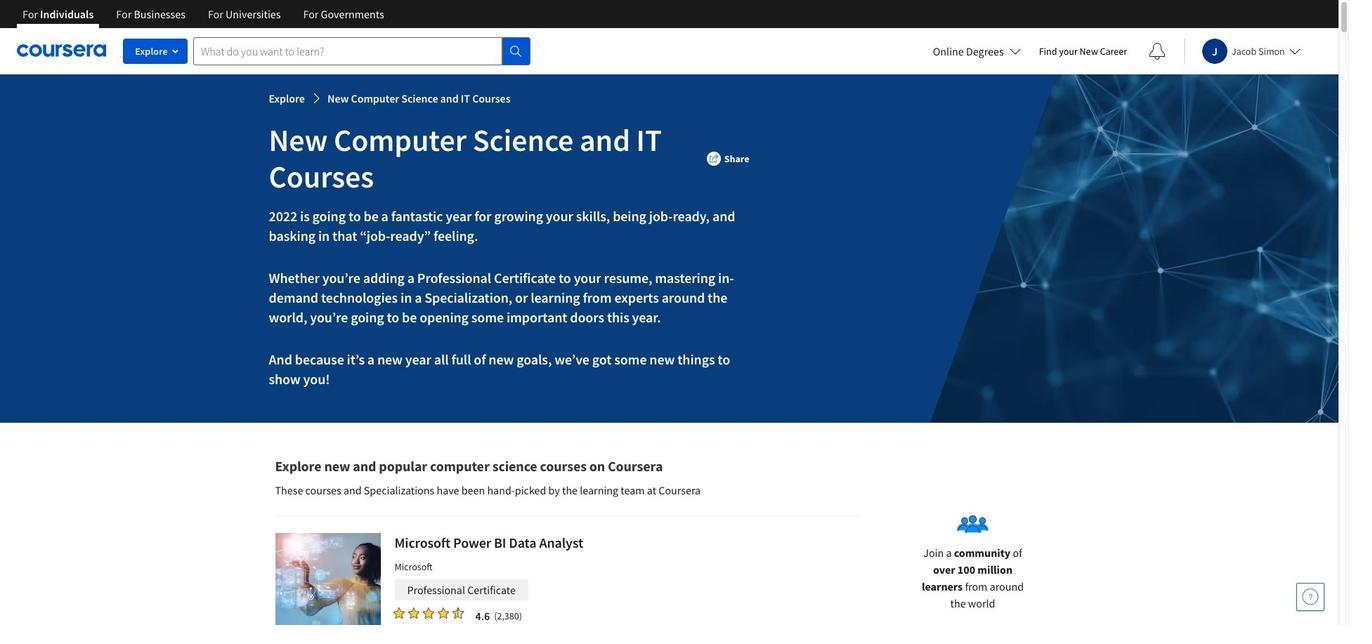 Task type: describe. For each thing, give the bounding box(es) containing it.
breadcrumb navigation
[[269, 91, 750, 105]]

coursera image
[[17, 40, 106, 62]]



Task type: vqa. For each thing, say whether or not it's contained in the screenshot.
Banner navigation
yes



Task type: locate. For each thing, give the bounding box(es) containing it.
help center image
[[1303, 589, 1320, 606]]

banner navigation
[[11, 0, 396, 39]]

microsoft power bi data analyst image
[[275, 534, 381, 626]]

community image
[[957, 516, 989, 534]]

What do you want to learn? text field
[[193, 37, 503, 65]]

None search field
[[193, 37, 531, 65]]



